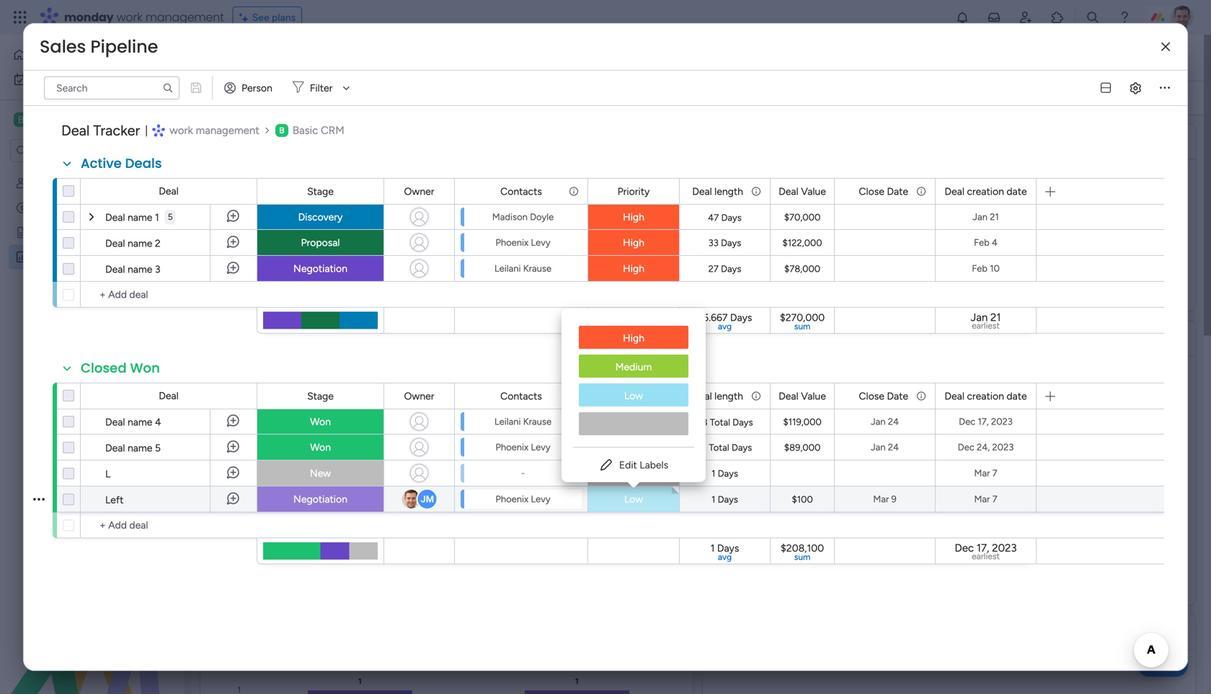 Task type: locate. For each thing, give the bounding box(es) containing it.
closed
[[81, 359, 127, 377]]

2 21 from the top
[[991, 311, 1001, 324]]

1 vertical spatial 1 days
[[712, 494, 738, 505]]

deal value field up $119,000
[[775, 388, 830, 404]]

phoenix levy up the -
[[496, 442, 551, 453]]

option down search in workspace field
[[0, 171, 184, 173]]

1 date from the top
[[1007, 185, 1027, 198]]

1 phoenix from the top
[[496, 237, 529, 248]]

1 vertical spatial avg
[[718, 552, 732, 562]]

0 horizontal spatial basic
[[33, 113, 61, 127]]

b inside workspace icon
[[279, 125, 284, 135]]

0 vertical spatial 24
[[888, 416, 899, 428]]

phoenix levy down the -
[[496, 494, 551, 505]]

0 vertical spatial option
[[0, 171, 184, 173]]

public dashboard image
[[15, 250, 29, 264]]

1 vertical spatial 7
[[993, 494, 998, 505]]

2 close from the top
[[859, 390, 885, 402]]

1 priority field from the top
[[614, 183, 654, 199]]

1 horizontal spatial basic crm
[[293, 124, 345, 137]]

total right 38
[[710, 417, 730, 428]]

close date for second close date field from the top
[[859, 390, 908, 402]]

1 horizontal spatial work
[[116, 9, 142, 25]]

close date
[[859, 185, 908, 198], [859, 390, 908, 402]]

1 vertical spatial mar 7
[[974, 494, 998, 505]]

0 horizontal spatial 4
[[155, 416, 161, 428]]

deal value up $70,000
[[779, 185, 826, 198]]

0 vertical spatial negotiation
[[293, 262, 348, 275]]

leilani krause for negotiation
[[495, 263, 552, 274]]

0 vertical spatial date
[[887, 185, 908, 198]]

contacts
[[50, 177, 92, 190], [500, 185, 542, 198], [500, 390, 542, 402]]

doyle
[[530, 211, 554, 223]]

phoenix up the -
[[496, 442, 529, 453]]

0 vertical spatial phoenix
[[496, 237, 529, 248]]

sales up my work
[[40, 35, 86, 59]]

0 vertical spatial earliest
[[972, 320, 1000, 331]]

workspace selection element
[[14, 111, 91, 128]]

mar
[[974, 468, 990, 479], [873, 494, 889, 505], [974, 494, 990, 505]]

1 leilani krause from the top
[[495, 263, 552, 274]]

feb for feb 10
[[972, 263, 988, 274]]

by
[[834, 329, 851, 347]]

high option
[[579, 326, 689, 350]]

feb
[[974, 237, 990, 248], [972, 263, 988, 274]]

my inside my work option
[[33, 73, 47, 85]]

date
[[887, 185, 908, 198], [887, 390, 908, 402]]

2 priority field from the top
[[614, 388, 654, 404]]

1 horizontal spatial basic
[[293, 124, 318, 137]]

0 vertical spatial sales dashboard
[[217, 41, 410, 74]]

Filter dashboard by text search field
[[430, 87, 561, 110]]

1 earliest from the top
[[972, 320, 1000, 331]]

jan
[[973, 211, 988, 223], [971, 311, 988, 324], [871, 416, 886, 428], [871, 442, 886, 453]]

length
[[715, 185, 743, 198], [715, 390, 743, 402]]

0 vertical spatial feb
[[974, 237, 990, 248]]

2 negotiation from the top
[[293, 493, 348, 505]]

total
[[710, 417, 730, 428], [709, 442, 729, 454]]

name for 3
[[128, 263, 152, 275]]

0 vertical spatial levy
[[531, 237, 551, 248]]

work up pipeline
[[116, 9, 142, 25]]

2 creation from the top
[[967, 390, 1004, 402]]

5 name from the top
[[128, 442, 152, 454]]

2 deal value from the top
[[779, 390, 826, 402]]

options image
[[33, 481, 45, 517]]

high inside option
[[623, 332, 645, 344]]

2 krause from the top
[[523, 416, 552, 428]]

invite members image
[[1019, 10, 1033, 25]]

1 days
[[712, 468, 738, 479], [712, 494, 738, 505]]

2 date from the top
[[887, 390, 908, 402]]

priority for first priority 'field'
[[618, 185, 650, 198]]

2023 for deal name 5
[[992, 442, 1014, 453]]

1 vertical spatial dashboard
[[60, 251, 109, 263]]

1 close date from the top
[[859, 185, 908, 198]]

my for my work
[[33, 73, 47, 85]]

0 horizontal spatial sales dashboard
[[34, 251, 109, 263]]

1 vertical spatial 17,
[[977, 542, 989, 555]]

17, for dec 17, 2023
[[978, 416, 989, 428]]

add
[[234, 92, 253, 104]]

jan 24
[[871, 416, 899, 428], [871, 442, 899, 453]]

deal value up $119,000
[[779, 390, 826, 402]]

basic crm right workspace icon
[[293, 124, 345, 137]]

deal name 2
[[105, 237, 161, 249]]

none search field inside "sales dashboard" banner
[[430, 87, 561, 110]]

0 vertical spatial tracker
[[93, 122, 140, 139]]

my down search in workspace field
[[34, 177, 48, 190]]

negotiation down proposal
[[293, 262, 348, 275]]

5 inside 5 button
[[168, 212, 173, 222]]

search everything image
[[1086, 10, 1100, 25]]

settings image
[[1169, 91, 1184, 105]]

4 up "10"
[[992, 237, 998, 248]]

length up 38 total days
[[715, 390, 743, 402]]

2 horizontal spatial column information image
[[916, 186, 927, 197]]

basic
[[33, 113, 61, 127], [293, 124, 318, 137]]

basic right workspace image
[[33, 113, 61, 127]]

length for 1st deal length field from the bottom
[[715, 390, 743, 402]]

actual
[[728, 329, 770, 347]]

deal value field up $70,000
[[775, 183, 830, 199]]

Deal Value field
[[775, 183, 830, 199], [775, 388, 830, 404]]

deal tracker
[[61, 122, 140, 139], [34, 202, 89, 214]]

won
[[342, 133, 372, 151], [130, 359, 160, 377], [310, 416, 331, 428], [310, 441, 331, 454]]

2 vertical spatial 2023
[[992, 542, 1017, 555]]

column information image
[[568, 186, 580, 197], [751, 390, 762, 402], [916, 390, 927, 402]]

1 horizontal spatial 4
[[992, 237, 998, 248]]

Deal length field
[[689, 183, 747, 199], [689, 388, 747, 404]]

days inside 35.667 days avg
[[730, 311, 752, 324]]

earliest inside dec 17, 2023 earliest
[[972, 551, 1000, 562]]

management up pipeline
[[145, 9, 224, 25]]

leilani krause
[[495, 263, 552, 274], [495, 416, 552, 428]]

deal
[[61, 122, 90, 139], [159, 185, 179, 197], [692, 185, 712, 198], [779, 185, 799, 198], [945, 185, 965, 198], [34, 202, 54, 214], [105, 211, 125, 224], [105, 237, 125, 249], [105, 263, 125, 275], [159, 390, 179, 402], [692, 390, 712, 402], [779, 390, 799, 402], [945, 390, 965, 402], [105, 416, 125, 428], [105, 442, 125, 454]]

None search field
[[44, 76, 180, 99], [430, 87, 561, 110], [44, 76, 180, 99]]

2 jan 24 from the top
[[871, 442, 899, 453]]

deals down |
[[125, 154, 162, 173]]

1 vertical spatial sum
[[794, 552, 811, 562]]

0 horizontal spatial deals
[[125, 154, 162, 173]]

tracker left |
[[93, 122, 140, 139]]

b for workspace icon
[[279, 125, 284, 135]]

1 vertical spatial value
[[801, 185, 826, 198]]

value up $70,000
[[801, 185, 826, 198]]

work for my
[[50, 73, 71, 85]]

deal name 5
[[105, 442, 161, 454]]

1 priority from the top
[[618, 185, 650, 198]]

help button
[[1138, 653, 1188, 677]]

sales inside banner
[[217, 41, 277, 74]]

management down add
[[196, 124, 259, 137]]

priority
[[618, 185, 650, 198], [618, 390, 650, 402]]

Close Date field
[[855, 183, 912, 199], [855, 388, 912, 404]]

levy
[[531, 237, 551, 248], [531, 442, 551, 453], [531, 494, 551, 505]]

1 deal value from the top
[[779, 185, 826, 198]]

1 21 from the top
[[990, 211, 999, 223]]

close date for first close date field
[[859, 185, 908, 198]]

l
[[105, 468, 111, 480]]

1
[[325, 92, 329, 104], [155, 211, 159, 224], [712, 468, 716, 479], [712, 494, 716, 505], [711, 542, 715, 554]]

1 vertical spatial close date field
[[855, 388, 912, 404]]

crm for workspace icon
[[321, 124, 345, 137]]

0 vertical spatial close date field
[[855, 183, 912, 199]]

earliest inside jan 21 earliest
[[972, 320, 1000, 331]]

0 vertical spatial work
[[116, 9, 142, 25]]

5 button
[[165, 204, 176, 230]]

0 vertical spatial creation
[[967, 185, 1004, 198]]

2 low from the top
[[624, 441, 643, 454]]

b inside workspace image
[[18, 114, 24, 126]]

1 vertical spatial phoenix levy
[[496, 442, 551, 453]]

deal creation date up 'jan 21'
[[945, 185, 1027, 198]]

21 up feb 4
[[990, 211, 999, 223]]

deal length
[[692, 185, 743, 198], [692, 390, 743, 402]]

-
[[521, 468, 525, 479]]

arrow down image
[[338, 79, 355, 97], [719, 89, 737, 107]]

column information image for deal length
[[751, 390, 762, 402]]

phoenix levy
[[496, 237, 551, 248], [496, 442, 551, 453], [496, 494, 551, 505]]

select product image
[[13, 10, 27, 25]]

0 vertical spatial priority field
[[614, 183, 654, 199]]

arrow down image inside "sales dashboard" banner
[[719, 89, 737, 107]]

deal creation date field up dec 17, 2023
[[941, 388, 1031, 404]]

more dots image
[[1160, 83, 1170, 93]]

sum inside $208,100 sum
[[794, 552, 811, 562]]

leilani
[[495, 263, 521, 274], [495, 416, 521, 428]]

phoenix down madison
[[496, 237, 529, 248]]

1 vertical spatial stage
[[307, 390, 334, 402]]

basic crm up search in workspace field
[[33, 113, 89, 127]]

0 vertical spatial deals
[[375, 133, 412, 151]]

dashboard
[[283, 41, 410, 74], [60, 251, 109, 263]]

2 deal length field from the top
[[689, 388, 747, 404]]

1 vertical spatial dec
[[958, 442, 975, 453]]

help image
[[1118, 10, 1132, 25]]

0 vertical spatial 1 days
[[712, 468, 738, 479]]

work inside option
[[50, 73, 71, 85]]

$89,000
[[344, 185, 549, 248], [784, 442, 821, 454]]

1 sum from the top
[[794, 321, 811, 332]]

1 horizontal spatial option
[[579, 412, 689, 435]]

2 name from the top
[[128, 237, 152, 249]]

won)
[[946, 329, 980, 347]]

1 horizontal spatial column information image
[[751, 390, 762, 402]]

see
[[252, 11, 269, 23]]

board
[[383, 92, 409, 104]]

crm up search in workspace field
[[64, 113, 89, 127]]

1 vertical spatial date
[[887, 390, 908, 402]]

crm for workspace image
[[64, 113, 89, 127]]

home
[[32, 49, 59, 61]]

leilani krause up the -
[[495, 416, 552, 428]]

phoenix levy down madison doyle
[[496, 237, 551, 248]]

list box
[[0, 168, 184, 464], [562, 314, 706, 447]]

deal length field up '47'
[[689, 183, 747, 199]]

1 vertical spatial length
[[715, 390, 743, 402]]

won inside field
[[130, 359, 160, 377]]

1 vertical spatial stage field
[[304, 388, 337, 404]]

21 for jan 21
[[990, 211, 999, 223]]

1 vertical spatial deal length
[[692, 390, 743, 402]]

name for 1
[[128, 211, 152, 224]]

terry turtle image
[[1171, 6, 1194, 29]]

1 connected board button
[[298, 87, 416, 110]]

2 sum from the top
[[794, 552, 811, 562]]

3 phoenix from the top
[[496, 494, 529, 505]]

sum left by
[[794, 321, 811, 332]]

high
[[623, 211, 645, 223], [623, 236, 645, 249], [623, 262, 645, 275], [623, 332, 645, 344]]

0 vertical spatial owner field
[[401, 183, 438, 199]]

1 deal length from the top
[[692, 185, 743, 198]]

low inside option
[[624, 390, 643, 402]]

0 horizontal spatial b
[[18, 114, 24, 126]]

krause down doyle on the left of the page
[[523, 263, 552, 274]]

0 vertical spatial my
[[33, 73, 47, 85]]

+ add deal text field down the left on the bottom left of page
[[88, 517, 250, 534]]

1 name from the top
[[128, 211, 152, 224]]

7
[[993, 468, 998, 479], [993, 494, 998, 505]]

2 date from the top
[[1007, 390, 1027, 402]]

work down home
[[50, 73, 71, 85]]

deal creation date
[[945, 185, 1027, 198], [945, 390, 1027, 402]]

active
[[81, 154, 122, 173]]

Sales Dashboard field
[[213, 41, 413, 74]]

1 vertical spatial deal value field
[[775, 388, 830, 404]]

sales for |
[[40, 35, 86, 59]]

2 24 from the top
[[888, 442, 899, 453]]

0 vertical spatial krause
[[523, 263, 552, 274]]

leilani krause down madison doyle
[[495, 263, 552, 274]]

Deal creation date field
[[941, 183, 1031, 199], [941, 388, 1031, 404]]

0 vertical spatial deal length field
[[689, 183, 747, 199]]

1 deal value field from the top
[[775, 183, 830, 199]]

1 vertical spatial deal value
[[779, 390, 826, 402]]

2 priority from the top
[[618, 390, 650, 402]]

3 levy from the top
[[531, 494, 551, 505]]

leilani for negotiation
[[495, 263, 521, 274]]

avg inside 35.667 days avg
[[718, 321, 732, 332]]

2 contacts field from the top
[[497, 388, 546, 404]]

work
[[116, 9, 142, 25], [50, 73, 71, 85], [170, 124, 193, 137]]

medium option
[[579, 355, 689, 379]]

2 deal value field from the top
[[775, 388, 830, 404]]

dashboard up filter
[[283, 41, 410, 74]]

days inside 1 days avg
[[717, 542, 739, 554]]

1 vertical spatial negotiation
[[293, 493, 348, 505]]

total right 31
[[709, 442, 729, 454]]

0 vertical spatial mar 7
[[974, 468, 998, 479]]

2 close date from the top
[[859, 390, 908, 402]]

4 high from the top
[[623, 332, 645, 344]]

2 length from the top
[[715, 390, 743, 402]]

2 vertical spatial dec
[[955, 542, 974, 555]]

1 avg from the top
[[718, 321, 732, 332]]

2 owner field from the top
[[401, 388, 438, 404]]

tracker up "getting started"
[[56, 202, 89, 214]]

my work link
[[9, 68, 175, 91]]

month
[[854, 329, 896, 347]]

0 horizontal spatial dashboard
[[60, 251, 109, 263]]

krause up the -
[[523, 416, 552, 428]]

name left "3"
[[128, 263, 152, 275]]

35.667
[[698, 311, 728, 324]]

dashboard inside banner
[[283, 41, 410, 74]]

feb down 'jan 21'
[[974, 237, 990, 248]]

1 leilani from the top
[[495, 263, 521, 274]]

1 vertical spatial 4
[[155, 416, 161, 428]]

v2 split view image
[[1101, 83, 1111, 93]]

1 7 from the top
[[993, 468, 998, 479]]

name left the 2
[[128, 237, 152, 249]]

Stage field
[[304, 183, 337, 199], [304, 388, 337, 404]]

33 days
[[708, 237, 741, 249]]

1 negotiation from the top
[[293, 262, 348, 275]]

1 owner field from the top
[[401, 183, 438, 199]]

search image
[[162, 82, 174, 94]]

avg inside 1 days avg
[[718, 552, 732, 562]]

4 name from the top
[[128, 416, 152, 428]]

name up the deal name 2 at the top of the page
[[128, 211, 152, 224]]

1 vertical spatial krause
[[523, 416, 552, 428]]

length up 47 days
[[715, 185, 743, 198]]

1 levy from the top
[[531, 237, 551, 248]]

2 deal length from the top
[[692, 390, 743, 402]]

1 vertical spatial owner field
[[401, 388, 438, 404]]

my contacts
[[34, 177, 92, 190]]

public board image
[[15, 226, 29, 239]]

dapulse x slim image
[[1162, 42, 1170, 52]]

low down medium option
[[624, 390, 643, 402]]

add widget button
[[208, 87, 293, 110]]

deal value field for closed won
[[775, 388, 830, 404]]

3 phoenix levy from the top
[[496, 494, 551, 505]]

sum down "$100"
[[794, 552, 811, 562]]

my
[[33, 73, 47, 85], [34, 177, 48, 190]]

0 vertical spatial 21
[[990, 211, 999, 223]]

sales up person 'popup button'
[[217, 41, 277, 74]]

sales right the public dashboard image
[[34, 251, 58, 263]]

value for active deals
[[801, 185, 826, 198]]

1 1 days from the top
[[712, 468, 738, 479]]

basic for workspace icon
[[293, 124, 318, 137]]

2 leilani from the top
[[495, 416, 521, 428]]

stage
[[307, 185, 334, 198], [307, 390, 334, 402]]

my down home
[[33, 73, 47, 85]]

2 phoenix levy from the top
[[496, 442, 551, 453]]

Priority field
[[614, 183, 654, 199], [614, 388, 654, 404]]

21 for jan 21 earliest
[[991, 311, 1001, 324]]

2 vertical spatial low
[[624, 493, 643, 505]]

avg for 35.667
[[718, 321, 732, 332]]

name up deal name 5
[[128, 416, 152, 428]]

deal tracker up search in workspace field
[[61, 122, 140, 139]]

21 inside jan 21 earliest
[[991, 311, 1001, 324]]

0 vertical spatial + add deal text field
[[88, 286, 250, 304]]

1 vertical spatial priority
[[618, 390, 650, 402]]

0 vertical spatial value
[[284, 133, 322, 151]]

basic for workspace image
[[33, 113, 61, 127]]

actual revenue by month (deals won)
[[728, 329, 980, 347]]

1 vertical spatial close
[[859, 390, 885, 402]]

5 right the deal name 1
[[168, 212, 173, 222]]

negotiation down new
[[293, 493, 348, 505]]

deal length field up 38 total days
[[689, 388, 747, 404]]

0 vertical spatial priority
[[618, 185, 650, 198]]

filter button
[[287, 76, 355, 99]]

basic crm inside the workspace selection element
[[33, 113, 89, 127]]

basic right workspace icon
[[293, 124, 318, 137]]

dec for 4
[[959, 416, 976, 428]]

+ add deal text field down "3"
[[88, 286, 250, 304]]

sales dashboard up "filter" "popup button"
[[217, 41, 410, 74]]

1 horizontal spatial 5
[[168, 212, 173, 222]]

avg
[[718, 321, 732, 332], [718, 552, 732, 562]]

21 down "10"
[[991, 311, 1001, 324]]

1 close date field from the top
[[855, 183, 912, 199]]

5 down deal name 4
[[155, 442, 161, 454]]

feb left "10"
[[972, 263, 988, 274]]

deal creation date field up 'jan 21'
[[941, 183, 1031, 199]]

+ Add deal text field
[[88, 286, 250, 304], [88, 517, 250, 534]]

basic crm
[[33, 113, 89, 127], [293, 124, 345, 137]]

owner
[[404, 185, 434, 198], [404, 390, 434, 402]]

0 horizontal spatial list box
[[0, 168, 184, 464]]

0 vertical spatial stage
[[307, 185, 334, 198]]

1 krause from the top
[[523, 263, 552, 274]]

low up edit
[[624, 441, 643, 454]]

phoenix down the -
[[496, 494, 529, 505]]

1 horizontal spatial $89,000
[[784, 442, 821, 454]]

Search in workspace field
[[30, 142, 120, 159]]

Contacts field
[[497, 183, 546, 199], [497, 388, 546, 404]]

0 horizontal spatial 5
[[155, 442, 161, 454]]

creation up 'jan 21'
[[967, 185, 1004, 198]]

2 stage field from the top
[[304, 388, 337, 404]]

deal tracker down my contacts
[[34, 202, 89, 214]]

0 horizontal spatial arrow down image
[[338, 79, 355, 97]]

3 name from the top
[[128, 263, 152, 275]]

Average Value of Won Deals field
[[221, 133, 415, 151]]

2 vertical spatial levy
[[531, 494, 551, 505]]

sum inside $270,000 sum
[[794, 321, 811, 332]]

0 horizontal spatial crm
[[64, 113, 89, 127]]

2 vertical spatial work
[[170, 124, 193, 137]]

1 date from the top
[[887, 185, 908, 198]]

work right |
[[170, 124, 193, 137]]

27 days
[[708, 263, 741, 275]]

0 vertical spatial contacts field
[[497, 183, 546, 199]]

plans
[[272, 11, 296, 23]]

deal creation date up dec 17, 2023
[[945, 390, 1027, 402]]

2023 for deal name 4
[[991, 416, 1013, 428]]

sum for $270,000
[[794, 321, 811, 332]]

total for 5
[[709, 442, 729, 454]]

workspace image
[[275, 124, 288, 137]]

1 vertical spatial $89,000
[[784, 442, 821, 454]]

4 up deal name 5
[[155, 416, 161, 428]]

Filter dashboard by text search field
[[44, 76, 180, 99]]

low down edit labels button
[[624, 493, 643, 505]]

sales for $208,000
[[217, 41, 277, 74]]

sales dashboard
[[217, 41, 410, 74], [34, 251, 109, 263]]

negotiation
[[293, 262, 348, 275], [293, 493, 348, 505]]

24,
[[977, 442, 990, 453]]

b
[[18, 114, 24, 126], [279, 125, 284, 135]]

none search field filter dashboard by text
[[430, 87, 561, 110]]

1 vertical spatial jan 24
[[871, 442, 899, 453]]

name for 5
[[128, 442, 152, 454]]

1 vertical spatial + add deal text field
[[88, 517, 250, 534]]

0 horizontal spatial basic crm
[[33, 113, 89, 127]]

name down deal name 4
[[128, 442, 152, 454]]

deal length up '47'
[[692, 185, 743, 198]]

1 horizontal spatial b
[[279, 125, 284, 135]]

17, inside dec 17, 2023 earliest
[[977, 542, 989, 555]]

feb for feb 4
[[974, 237, 990, 248]]

1 horizontal spatial arrow down image
[[719, 89, 737, 107]]

creation up dec 17, 2023
[[967, 390, 1004, 402]]

crm inside the workspace selection element
[[64, 113, 89, 127]]

dashboard down started at left top
[[60, 251, 109, 263]]

work management
[[170, 124, 259, 137]]

list box containing high
[[562, 314, 706, 447]]

option down low option
[[579, 412, 689, 435]]

name
[[128, 211, 152, 224], [128, 237, 152, 249], [128, 263, 152, 275], [128, 416, 152, 428], [128, 442, 152, 454]]

1 horizontal spatial deals
[[375, 133, 412, 151]]

value
[[284, 133, 322, 151], [801, 185, 826, 198], [801, 390, 826, 402]]

1 low from the top
[[624, 390, 643, 402]]

monday marketplace image
[[1051, 10, 1065, 25]]

deal length up 38 total days
[[692, 390, 743, 402]]

1 vertical spatial low
[[624, 441, 643, 454]]

$122,000
[[783, 237, 822, 249]]

basic inside the workspace selection element
[[33, 113, 61, 127]]

basic crm for workspace icon
[[293, 124, 345, 137]]

dec for 5
[[958, 442, 975, 453]]

1 horizontal spatial column information image
[[751, 186, 762, 197]]

$100
[[792, 494, 813, 505]]

1 vertical spatial creation
[[967, 390, 1004, 402]]

2 owner from the top
[[404, 390, 434, 402]]

2 leilani krause from the top
[[495, 416, 552, 428]]

1 length from the top
[[715, 185, 743, 198]]

deals
[[375, 133, 412, 151], [125, 154, 162, 173]]

sales inside list box
[[34, 251, 58, 263]]

0 vertical spatial dec
[[959, 416, 976, 428]]

deals down board
[[375, 133, 412, 151]]

average value of won deals
[[225, 133, 412, 151]]

my work option
[[9, 68, 175, 91]]

deal length for 1st deal length field from the top
[[692, 185, 743, 198]]

0 horizontal spatial column information image
[[568, 186, 580, 197]]

sales dashboard down "getting started"
[[34, 251, 109, 263]]

list box containing my contacts
[[0, 168, 184, 464]]

0 vertical spatial sum
[[794, 321, 811, 332]]

value left the of at the left
[[284, 133, 322, 151]]

1 vertical spatial deal tracker
[[34, 202, 89, 214]]

0 vertical spatial deal creation date
[[945, 185, 1027, 198]]

option
[[0, 171, 184, 173], [579, 412, 689, 435]]

dec 24, 2023
[[958, 442, 1014, 453]]

low option
[[579, 384, 689, 408]]

column information image
[[751, 186, 762, 197], [916, 186, 927, 197], [568, 390, 580, 402]]

name for 2
[[128, 237, 152, 249]]

filter
[[310, 82, 333, 94]]

1 vertical spatial 21
[[991, 311, 1001, 324]]

0 vertical spatial leilani
[[495, 263, 521, 274]]

2 earliest from the top
[[972, 551, 1000, 562]]

Owner field
[[401, 183, 438, 199], [401, 388, 438, 404]]

1 horizontal spatial dashboard
[[283, 41, 410, 74]]

0 vertical spatial deal length
[[692, 185, 743, 198]]

2 horizontal spatial column information image
[[916, 390, 927, 402]]

date for first close date field
[[887, 185, 908, 198]]

dec 17, 2023 earliest
[[955, 542, 1017, 562]]

days
[[721, 212, 742, 224], [721, 237, 741, 249], [721, 263, 741, 275], [730, 311, 752, 324], [733, 417, 753, 428], [732, 442, 752, 454], [718, 468, 738, 479], [718, 494, 738, 505], [717, 542, 739, 554]]

value up $119,000
[[801, 390, 826, 402]]

2 avg from the top
[[718, 552, 732, 562]]

sales
[[40, 35, 86, 59], [217, 41, 277, 74], [34, 251, 58, 263]]

crm down the connected
[[321, 124, 345, 137]]

1 vertical spatial date
[[1007, 390, 1027, 402]]



Task type: vqa. For each thing, say whether or not it's contained in the screenshot.
Deal length to the top
yes



Task type: describe. For each thing, give the bounding box(es) containing it.
madison doyle
[[492, 211, 554, 223]]

value inside average value of won deals field
[[284, 133, 322, 151]]

pipeline
[[90, 35, 158, 59]]

person button
[[218, 76, 281, 99]]

length for 1st deal length field from the top
[[715, 185, 743, 198]]

notifications image
[[955, 10, 970, 25]]

deals inside average value of won deals field
[[375, 133, 412, 151]]

jan 21 earliest
[[971, 311, 1001, 331]]

sum for $208,100
[[794, 552, 811, 562]]

connected
[[332, 92, 380, 104]]

1 deal length field from the top
[[689, 183, 747, 199]]

deals inside 'active deals' field
[[125, 154, 162, 173]]

2 high from the top
[[623, 236, 645, 249]]

2 7 from the top
[[993, 494, 998, 505]]

0 horizontal spatial tracker
[[56, 202, 89, 214]]

closed won
[[81, 359, 160, 377]]

Active Deals field
[[77, 154, 166, 173]]

deal value for won
[[779, 390, 826, 402]]

active deals
[[81, 154, 162, 173]]

krause for negotiation
[[523, 263, 552, 274]]

mar 9
[[873, 494, 897, 505]]

started
[[71, 226, 105, 239]]

sales pipeline
[[40, 35, 158, 59]]

deal name 3
[[105, 263, 160, 275]]

see plans button
[[233, 6, 302, 28]]

column information image for close date
[[916, 390, 927, 402]]

0 horizontal spatial $89,000
[[344, 185, 549, 248]]

workspace image
[[14, 112, 28, 128]]

madison
[[492, 211, 528, 223]]

1 phoenix levy from the top
[[496, 237, 551, 248]]

column information image for contacts
[[568, 186, 580, 197]]

2 1 days from the top
[[712, 494, 738, 505]]

left
[[105, 494, 124, 506]]

0 vertical spatial deal tracker
[[61, 122, 140, 139]]

1 high from the top
[[623, 211, 645, 223]]

revenue
[[774, 329, 831, 347]]

1 vertical spatial sales dashboard
[[34, 251, 109, 263]]

38 total days
[[697, 417, 753, 428]]

won inside field
[[342, 133, 372, 151]]

leilani krause for won
[[495, 416, 552, 428]]

1 vertical spatial option
[[579, 412, 689, 435]]

sales dashboard banner
[[191, 35, 1204, 115]]

38
[[697, 417, 708, 428]]

feb 4
[[974, 237, 998, 248]]

2 deal creation date from the top
[[945, 390, 1027, 402]]

31
[[698, 442, 707, 454]]

10
[[990, 263, 1000, 274]]

getting
[[34, 226, 69, 239]]

date for second close date field from the top
[[887, 390, 908, 402]]

update feed image
[[987, 10, 1001, 25]]

name for 4
[[128, 416, 152, 428]]

monday
[[64, 9, 114, 25]]

1 stage field from the top
[[304, 183, 337, 199]]

column information image for length
[[751, 186, 762, 197]]

monday work management
[[64, 9, 224, 25]]

1 days avg
[[711, 542, 739, 562]]

help
[[1150, 658, 1176, 672]]

contacts for second contacts field from the bottom
[[500, 185, 542, 198]]

proposal
[[301, 236, 340, 249]]

deal name 1
[[105, 211, 159, 224]]

person
[[242, 82, 272, 94]]

1 inside 1 days avg
[[711, 542, 715, 554]]

$208,000
[[830, 185, 1068, 248]]

Closed Won field
[[77, 359, 164, 378]]

0 vertical spatial 4
[[992, 237, 998, 248]]

edit
[[619, 459, 637, 471]]

2 + add deal text field from the top
[[88, 517, 250, 534]]

1 + add deal text field from the top
[[88, 286, 250, 304]]

2023 inside dec 17, 2023 earliest
[[992, 542, 1017, 555]]

widget
[[255, 92, 287, 104]]

date for second deal creation date field from the bottom
[[1007, 185, 1027, 198]]

31 total days
[[698, 442, 752, 454]]

27
[[708, 263, 719, 275]]

dec 17, 2023
[[959, 416, 1013, 428]]

2 levy from the top
[[531, 442, 551, 453]]

(deals
[[899, 329, 943, 347]]

|
[[145, 124, 148, 137]]

deal value field for active deals
[[775, 183, 830, 199]]

1 creation from the top
[[967, 185, 1004, 198]]

average
[[225, 133, 281, 151]]

$70,000
[[784, 212, 821, 223]]

of
[[326, 133, 338, 151]]

Actual Revenue by Month (Deals won) field
[[724, 329, 984, 348]]

leilani for won
[[495, 416, 521, 428]]

avg for 1
[[718, 552, 732, 562]]

0 horizontal spatial column information image
[[568, 390, 580, 402]]

1 contacts field from the top
[[497, 183, 546, 199]]

0 vertical spatial management
[[145, 9, 224, 25]]

new
[[310, 467, 331, 479]]

jan 21
[[973, 211, 999, 223]]

9
[[891, 494, 897, 505]]

my work
[[33, 73, 71, 85]]

$270,000 sum
[[780, 311, 825, 332]]

Sales Pipeline field
[[36, 35, 162, 59]]

1 24 from the top
[[888, 416, 899, 428]]

3 low from the top
[[624, 493, 643, 505]]

1 inside popup button
[[325, 92, 329, 104]]

b for workspace image
[[18, 114, 24, 126]]

date for second deal creation date field from the top of the page
[[1007, 390, 1027, 402]]

deal length for 1st deal length field from the bottom
[[692, 390, 743, 402]]

1 stage from the top
[[307, 185, 334, 198]]

more dots image
[[1168, 627, 1178, 638]]

dashboard inside list box
[[60, 251, 109, 263]]

jan inside jan 21 earliest
[[971, 311, 988, 324]]

krause for won
[[523, 416, 552, 428]]

deal name 4
[[105, 416, 161, 428]]

work for monday
[[116, 9, 142, 25]]

feb 10
[[972, 263, 1000, 274]]

basic crm for workspace image
[[33, 113, 89, 127]]

1 connected board
[[325, 92, 409, 104]]

sales dashboard inside banner
[[217, 41, 410, 74]]

2 close date field from the top
[[855, 388, 912, 404]]

2 phoenix from the top
[[496, 442, 529, 453]]

$208,100
[[781, 542, 824, 554]]

2 horizontal spatial work
[[170, 124, 193, 137]]

3 high from the top
[[623, 262, 645, 275]]

2 mar 7 from the top
[[974, 494, 998, 505]]

3
[[155, 263, 160, 275]]

47 days
[[708, 212, 742, 224]]

1 jan 24 from the top
[[871, 416, 899, 428]]

1 deal creation date from the top
[[945, 185, 1027, 198]]

add widget
[[234, 92, 287, 104]]

contacts inside list box
[[50, 177, 92, 190]]

1 horizontal spatial tracker
[[93, 122, 140, 139]]

edit labels button
[[573, 454, 694, 477]]

edit labels
[[619, 459, 668, 471]]

medium
[[616, 361, 652, 373]]

getting started
[[34, 226, 105, 239]]

1 owner from the top
[[404, 185, 434, 198]]

column information image for date
[[916, 186, 927, 197]]

35.667 days avg
[[698, 311, 752, 332]]

value for closed won
[[801, 390, 826, 402]]

total for 4
[[710, 417, 730, 428]]

arrow down image inside "filter" "popup button"
[[338, 79, 355, 97]]

1 vertical spatial 5
[[155, 442, 161, 454]]

$208,100 sum
[[781, 542, 824, 562]]

home option
[[9, 43, 175, 66]]

2 deal creation date field from the top
[[941, 388, 1031, 404]]

47
[[708, 212, 719, 224]]

priority for second priority 'field'
[[618, 390, 650, 402]]

1 close from the top
[[859, 185, 885, 198]]

$270,000
[[780, 311, 825, 324]]

discovery
[[298, 211, 343, 223]]

lottie animation image
[[0, 549, 184, 694]]

$78,000
[[784, 263, 821, 275]]

2 stage from the top
[[307, 390, 334, 402]]

0 horizontal spatial option
[[0, 171, 184, 173]]

1 vertical spatial management
[[196, 124, 259, 137]]

17, for dec 17, 2023 earliest
[[977, 542, 989, 555]]

1 mar 7 from the top
[[974, 468, 998, 479]]

home link
[[9, 43, 175, 66]]

deal value for deals
[[779, 185, 826, 198]]

$119,000
[[783, 416, 822, 428]]

lottie animation element
[[0, 549, 184, 694]]

contacts for second contacts field
[[500, 390, 542, 402]]

2
[[155, 237, 161, 249]]

dec inside dec 17, 2023 earliest
[[955, 542, 974, 555]]

1 deal creation date field from the top
[[941, 183, 1031, 199]]

my for my contacts
[[34, 177, 48, 190]]

see plans
[[252, 11, 296, 23]]



